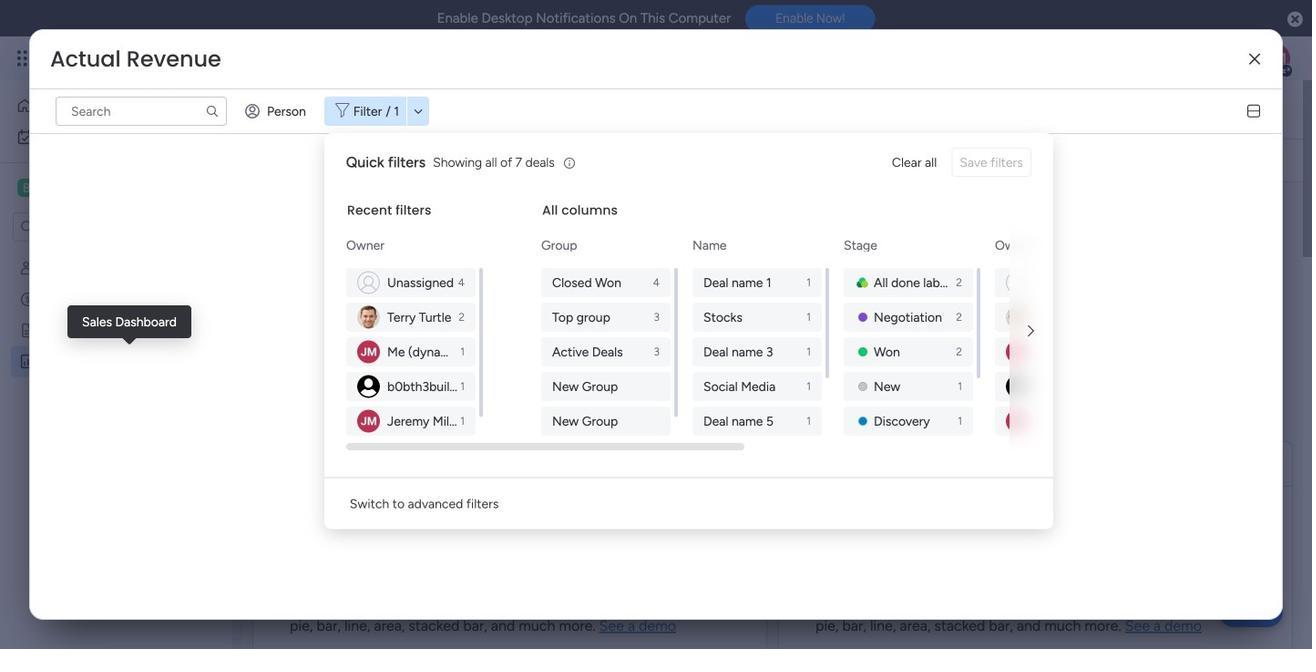 Task type: vqa. For each thing, say whether or not it's contained in the screenshot.
Jeremy Miller image
yes



Task type: locate. For each thing, give the bounding box(es) containing it.
1 vertical spatial filter dashboard by text search field
[[274, 146, 440, 175]]

0 horizontal spatial filter dashboard by text search field
[[56, 97, 227, 126]]

banner
[[242, 80, 1304, 182]]

1 horizontal spatial b0bth3builder2k23@gmail.com image
[[1006, 375, 1029, 398]]

2 owner group from the left
[[995, 268, 1129, 436]]

filter dashboard by text search field for search icon
[[274, 146, 440, 175]]

jeremy miller image
[[1006, 341, 1029, 363], [357, 410, 380, 433], [1006, 410, 1029, 433]]

filter dashboard by text search field for search image
[[56, 97, 227, 126]]

owner group
[[346, 268, 479, 436], [995, 268, 1129, 436]]

0 horizontal spatial owner group
[[346, 268, 479, 436]]

b0bth3builder2k23@gmail.com image down terry turtle icon
[[357, 375, 380, 398]]

b0bth3builder2k23@gmail.com image down terry turtle image
[[1006, 375, 1029, 398]]

group group
[[541, 268, 675, 436]]

arrow down image
[[408, 100, 429, 122]]

option
[[11, 91, 194, 120], [11, 122, 222, 151], [0, 252, 233, 256]]

v2 fullscreen image
[[1258, 457, 1271, 471]]

None search field
[[274, 146, 440, 175]]

workspace image
[[17, 178, 36, 198]]

jeremy miller image down terry turtle icon
[[357, 341, 380, 363]]

v2 split view image
[[1248, 105, 1261, 118]]

1 horizontal spatial filter dashboard by text search field
[[274, 146, 440, 175]]

1 vertical spatial jeremy miller image
[[357, 341, 380, 363]]

search image
[[205, 104, 220, 119]]

jeremy miller image right dapulse x slim image
[[1262, 44, 1291, 73]]

0 vertical spatial jeremy miller image
[[1262, 44, 1291, 73]]

dialog
[[324, 133, 1313, 529]]

Filter dashboard by text search field
[[56, 97, 227, 126], [274, 146, 440, 175]]

select product image
[[16, 49, 35, 67]]

2 b0bth3builder2k23@gmail.com image from the left
[[1006, 375, 1029, 398]]

dapulse close image
[[1288, 10, 1304, 29]]

jeremy miller image
[[1262, 44, 1291, 73], [357, 341, 380, 363]]

0 horizontal spatial jeremy miller image
[[357, 341, 380, 363]]

None search field
[[56, 97, 227, 126]]

None field
[[46, 45, 226, 74], [270, 90, 523, 129], [280, 204, 525, 228], [280, 452, 404, 476], [806, 452, 1134, 476], [46, 45, 226, 74], [270, 90, 523, 129], [280, 204, 525, 228], [280, 452, 404, 476], [806, 452, 1134, 476]]

public board image
[[19, 322, 36, 339]]

1 horizontal spatial owner group
[[995, 268, 1129, 436]]

list box
[[0, 249, 233, 623]]

dapulse x slim image
[[1250, 53, 1261, 66]]

b0bth3builder2k23@gmail.com image
[[357, 375, 380, 398], [1006, 375, 1029, 398]]

0 vertical spatial filter dashboard by text search field
[[56, 97, 227, 126]]

0 horizontal spatial b0bth3builder2k23@gmail.com image
[[357, 375, 380, 398]]



Task type: describe. For each thing, give the bounding box(es) containing it.
stage group
[[844, 268, 977, 505]]

2 vertical spatial option
[[0, 252, 233, 256]]

1 b0bth3builder2k23@gmail.com image from the left
[[357, 375, 380, 398]]

share image
[[1164, 100, 1183, 118]]

terry turtle image
[[1006, 306, 1029, 329]]

public dashboard image
[[19, 353, 36, 370]]

search image
[[419, 153, 433, 168]]

1 vertical spatial option
[[11, 122, 222, 151]]

terry turtle image
[[357, 306, 380, 329]]

1 owner group from the left
[[346, 268, 479, 436]]

0 vertical spatial option
[[11, 91, 194, 120]]

name group
[[693, 268, 826, 505]]

1 horizontal spatial jeremy miller image
[[1262, 44, 1291, 73]]

add to favorites image
[[533, 100, 551, 118]]



